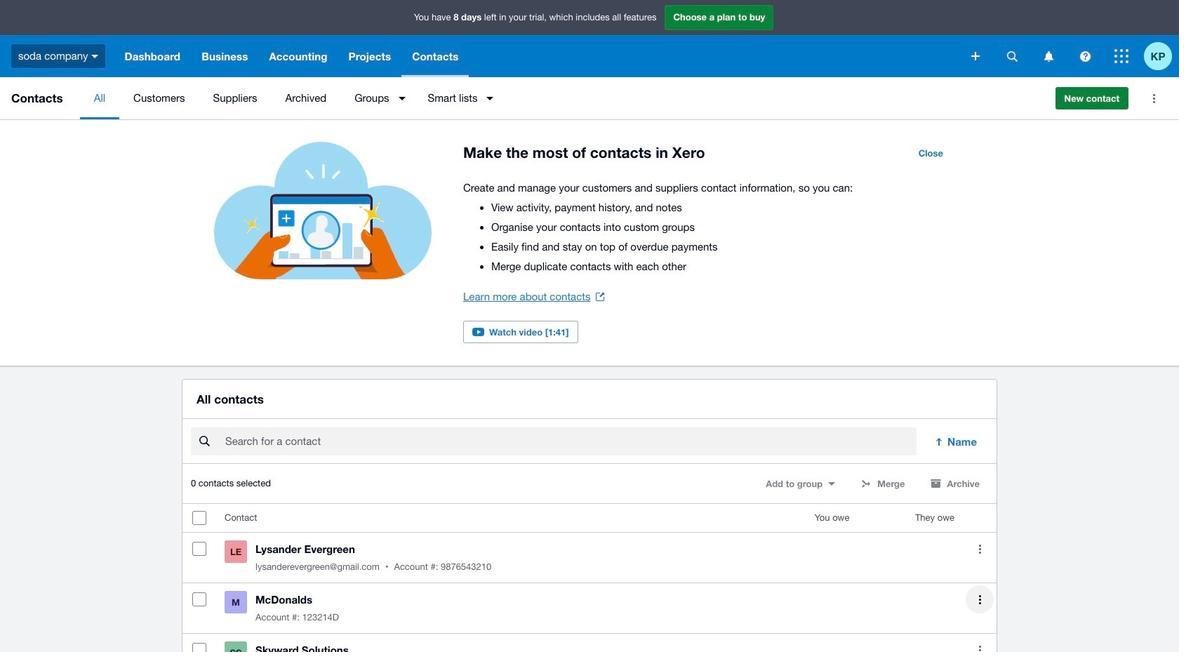 Task type: locate. For each thing, give the bounding box(es) containing it.
2 vertical spatial more row options image
[[966, 636, 994, 652]]

1 svg image from the left
[[1007, 51, 1018, 61]]

1 vertical spatial more row options image
[[966, 586, 994, 614]]

3 more row options image from the top
[[966, 636, 994, 652]]

3 svg image from the left
[[1080, 51, 1091, 61]]

2 horizontal spatial svg image
[[1115, 49, 1129, 63]]

2 horizontal spatial svg image
[[1080, 51, 1091, 61]]

svg image
[[1115, 49, 1129, 63], [972, 52, 980, 60], [92, 55, 99, 58]]

Search for a contact field
[[224, 429, 917, 455]]

svg image
[[1007, 51, 1018, 61], [1045, 51, 1054, 61], [1080, 51, 1091, 61]]

banner
[[0, 0, 1180, 77]]

2 svg image from the left
[[1045, 51, 1054, 61]]

0 horizontal spatial svg image
[[1007, 51, 1018, 61]]

actions menu image
[[1140, 84, 1169, 112]]

0 vertical spatial more row options image
[[966, 535, 994, 563]]

menu
[[80, 77, 1045, 119]]

1 horizontal spatial svg image
[[972, 52, 980, 60]]

1 horizontal spatial svg image
[[1045, 51, 1054, 61]]

more row options image
[[966, 535, 994, 563], [966, 586, 994, 614], [966, 636, 994, 652]]



Task type: vqa. For each thing, say whether or not it's contained in the screenshot.
More row options image
yes



Task type: describe. For each thing, give the bounding box(es) containing it.
1 more row options image from the top
[[966, 535, 994, 563]]

contact list table element
[[183, 504, 997, 652]]

0 horizontal spatial svg image
[[92, 55, 99, 58]]

2 more row options image from the top
[[966, 586, 994, 614]]



